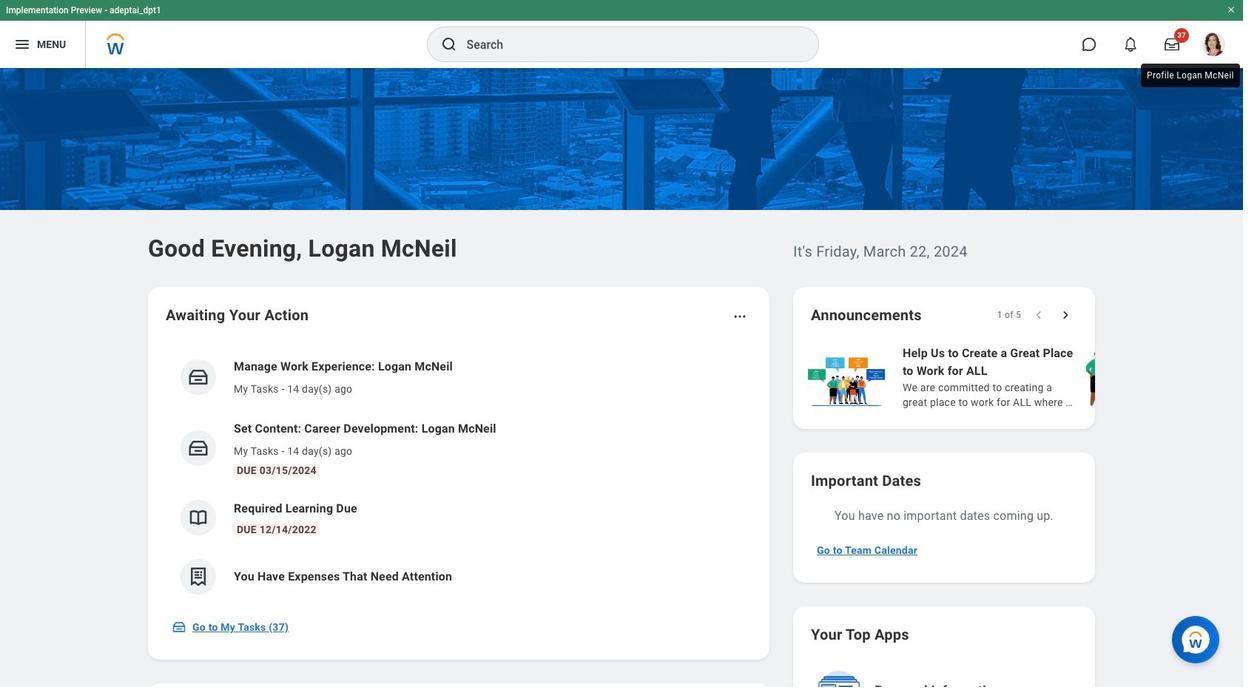 Task type: describe. For each thing, give the bounding box(es) containing it.
1 horizontal spatial list
[[805, 343, 1244, 412]]

search image
[[440, 36, 458, 53]]

1 horizontal spatial inbox image
[[187, 437, 209, 460]]

justify image
[[13, 36, 31, 53]]

Search Workday  search field
[[467, 28, 788, 61]]

close environment banner image
[[1227, 5, 1236, 14]]

profile logan mcneil image
[[1202, 33, 1226, 59]]

0 horizontal spatial list
[[166, 346, 752, 607]]



Task type: vqa. For each thing, say whether or not it's contained in the screenshot.
Negotiation
no



Task type: locate. For each thing, give the bounding box(es) containing it.
tooltip
[[1138, 61, 1243, 90]]

dashboard expenses image
[[187, 566, 209, 588]]

banner
[[0, 0, 1244, 68]]

0 horizontal spatial inbox image
[[172, 620, 187, 635]]

inbox image
[[187, 437, 209, 460], [172, 620, 187, 635]]

1 vertical spatial inbox image
[[172, 620, 187, 635]]

inbox large image
[[1165, 37, 1180, 52]]

list
[[805, 343, 1244, 412], [166, 346, 752, 607]]

status
[[998, 309, 1022, 321]]

book open image
[[187, 507, 209, 529]]

inbox image
[[187, 366, 209, 389]]

main content
[[0, 68, 1244, 688]]

chevron left small image
[[1032, 308, 1047, 323]]

chevron right small image
[[1059, 308, 1073, 323]]

notifications large image
[[1124, 37, 1138, 52]]

related actions image
[[733, 309, 748, 324]]

0 vertical spatial inbox image
[[187, 437, 209, 460]]



